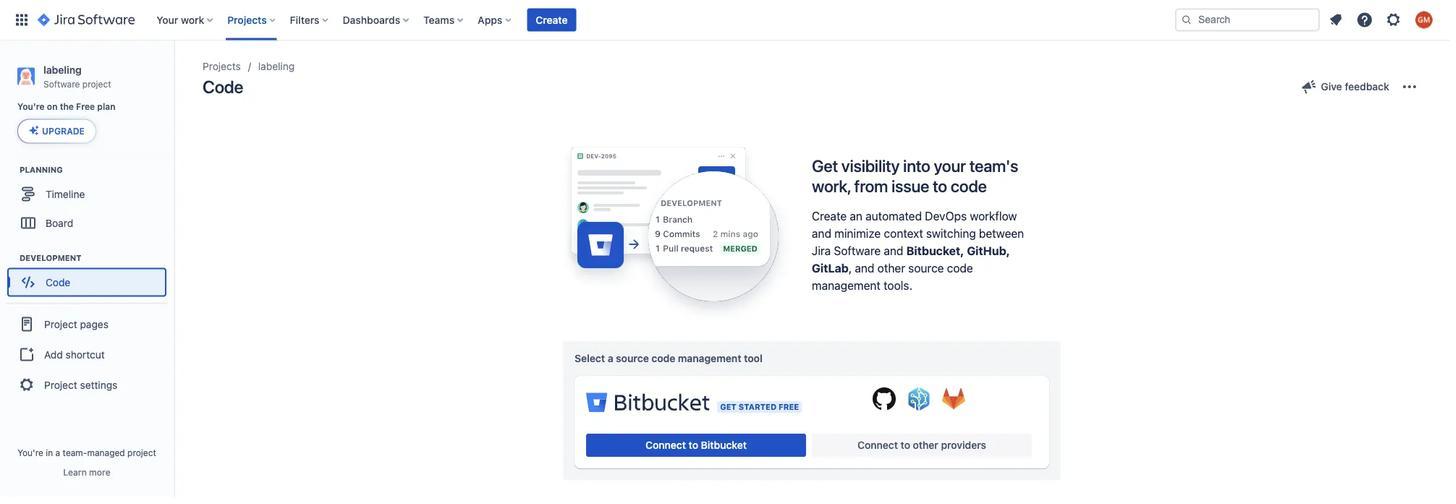 Task type: vqa. For each thing, say whether or not it's contained in the screenshot.
shortcuts
no



Task type: describe. For each thing, give the bounding box(es) containing it.
learn
[[63, 468, 87, 478]]

workflow
[[970, 209, 1017, 223]]

automated
[[866, 209, 922, 223]]

team-
[[63, 448, 87, 458]]

started
[[739, 403, 777, 412]]

primary element
[[9, 0, 1175, 40]]

upgrade button
[[18, 120, 95, 143]]

you're for you're on the free plan
[[17, 102, 45, 112]]

get visibility into your team's work, from issue to code
[[812, 156, 1018, 196]]

project settings link
[[6, 369, 168, 401]]

project pages
[[44, 318, 108, 330]]

to for connect to other providers
[[901, 440, 910, 452]]

management inside , and other source code management tools.
[[812, 279, 881, 293]]

Search field
[[1175, 8, 1320, 31]]

search image
[[1181, 14, 1193, 26]]

create an automated devops workflow and minimize context switching between jira software and
[[812, 209, 1024, 258]]

software inside 'labeling software project'
[[43, 79, 80, 89]]

free
[[76, 102, 95, 112]]

learn more button
[[63, 467, 110, 478]]

visibility
[[842, 156, 900, 176]]

project settings
[[44, 379, 117, 391]]

your
[[157, 14, 178, 26]]

0 vertical spatial and
[[812, 227, 832, 241]]

settings image
[[1385, 11, 1403, 29]]

tool
[[744, 353, 763, 365]]

code link
[[7, 268, 166, 297]]

create button
[[527, 8, 576, 31]]

apps button
[[473, 8, 517, 31]]

board
[[46, 217, 73, 229]]

select a source code management tool
[[575, 353, 763, 365]]

feedback
[[1345, 81, 1390, 93]]

connect to bitbucket
[[646, 440, 747, 452]]

1 vertical spatial a
[[55, 448, 60, 458]]

project for project pages
[[44, 318, 77, 330]]

development group
[[7, 252, 173, 301]]

tools.
[[884, 279, 913, 293]]

code inside get visibility into your team's work, from issue to code
[[951, 176, 987, 196]]

into
[[903, 156, 931, 176]]

more image
[[1401, 78, 1419, 96]]

planning image
[[2, 161, 20, 178]]

in
[[46, 448, 53, 458]]

timeline link
[[7, 180, 166, 209]]

shortcut
[[66, 349, 105, 361]]

between
[[979, 227, 1024, 241]]

labeling software project
[[43, 64, 111, 89]]

connect to bitbucket button
[[586, 434, 806, 457]]

sidebar navigation image
[[158, 58, 190, 87]]

create for create
[[536, 14, 568, 26]]

bitbucket, github, gitlab
[[812, 244, 1010, 275]]

providers
[[941, 440, 986, 452]]

connect to other providers button
[[812, 434, 1032, 457]]

teams
[[423, 14, 455, 26]]

labeling for labeling
[[258, 60, 295, 72]]

your work
[[157, 14, 204, 26]]

context
[[884, 227, 923, 241]]

your profile and settings image
[[1416, 11, 1433, 29]]

filters
[[290, 14, 320, 26]]

more
[[89, 468, 110, 478]]

timeline
[[46, 188, 85, 200]]

planning
[[20, 165, 63, 174]]

code inside , and other source code management tools.
[[947, 262, 973, 275]]

gitlab
[[812, 262, 849, 275]]

your work button
[[152, 8, 219, 31]]

devops
[[925, 209, 967, 223]]

learn more
[[63, 468, 110, 478]]

,
[[849, 262, 852, 275]]

create for create an automated devops workflow and minimize context switching between jira software and
[[812, 209, 847, 223]]

jira
[[812, 244, 831, 258]]

dashboards button
[[338, 8, 415, 31]]

select
[[575, 353, 605, 365]]

issue
[[892, 176, 929, 196]]



Task type: locate. For each thing, give the bounding box(es) containing it.
projects right sidebar navigation 'icon'
[[203, 60, 241, 72]]

get
[[812, 156, 838, 176], [720, 403, 737, 412]]

0 vertical spatial software
[[43, 79, 80, 89]]

labeling link
[[258, 58, 295, 75]]

0 vertical spatial code
[[951, 176, 987, 196]]

banner
[[0, 0, 1450, 41]]

labeling up you're on the free plan
[[43, 64, 82, 76]]

other up tools.
[[878, 262, 905, 275]]

0 horizontal spatial get
[[720, 403, 737, 412]]

1 horizontal spatial create
[[812, 209, 847, 223]]

jira software image
[[38, 11, 135, 29], [38, 11, 135, 29]]

minimize
[[835, 227, 881, 241]]

1 horizontal spatial connect
[[858, 440, 898, 452]]

to
[[933, 176, 947, 196], [689, 440, 698, 452], [901, 440, 910, 452]]

other for and
[[878, 262, 905, 275]]

you're on the free plan
[[17, 102, 115, 112]]

, and other source code management tools.
[[812, 262, 973, 293]]

to for connect to bitbucket
[[689, 440, 698, 452]]

to inside get visibility into your team's work, from issue to code
[[933, 176, 947, 196]]

1 vertical spatial management
[[678, 353, 741, 365]]

code inside development group
[[46, 276, 70, 288]]

get started free
[[720, 403, 799, 412]]

1 vertical spatial create
[[812, 209, 847, 223]]

management down ,
[[812, 279, 881, 293]]

0 vertical spatial management
[[812, 279, 881, 293]]

appswitcher icon image
[[13, 11, 30, 29]]

software
[[43, 79, 80, 89], [834, 244, 881, 258]]

management
[[812, 279, 881, 293], [678, 353, 741, 365]]

teams button
[[419, 8, 469, 31]]

source right select at left
[[616, 353, 649, 365]]

0 horizontal spatial project
[[82, 79, 111, 89]]

to inside button
[[901, 440, 910, 452]]

group containing project pages
[[6, 303, 168, 406]]

1 horizontal spatial labeling
[[258, 60, 295, 72]]

upgrade
[[42, 126, 85, 136]]

1 connect from the left
[[646, 440, 686, 452]]

1 vertical spatial you're
[[17, 448, 43, 458]]

pages
[[80, 318, 108, 330]]

to left bitbucket
[[689, 440, 698, 452]]

code down projects link
[[203, 77, 243, 97]]

to inside button
[[689, 440, 698, 452]]

other inside , and other source code management tools.
[[878, 262, 905, 275]]

github,
[[967, 244, 1010, 258]]

settings
[[80, 379, 117, 391]]

create
[[536, 14, 568, 26], [812, 209, 847, 223]]

1 horizontal spatial code
[[203, 77, 243, 97]]

0 horizontal spatial a
[[55, 448, 60, 458]]

1 horizontal spatial management
[[812, 279, 881, 293]]

0 horizontal spatial to
[[689, 440, 698, 452]]

1 vertical spatial source
[[616, 353, 649, 365]]

project up plan
[[82, 79, 111, 89]]

get for get visibility into your team's work, from issue to code
[[812, 156, 838, 176]]

project up the add
[[44, 318, 77, 330]]

0 vertical spatial create
[[536, 14, 568, 26]]

work
[[181, 14, 204, 26]]

board link
[[7, 209, 166, 238]]

switching
[[926, 227, 976, 241]]

projects inside popup button
[[227, 14, 267, 26]]

0 horizontal spatial labeling
[[43, 64, 82, 76]]

project down the add
[[44, 379, 77, 391]]

create right apps popup button
[[536, 14, 568, 26]]

group
[[6, 303, 168, 406]]

source inside , and other source code management tools.
[[908, 262, 944, 275]]

projects for projects popup button
[[227, 14, 267, 26]]

0 vertical spatial a
[[608, 353, 613, 365]]

2 connect from the left
[[858, 440, 898, 452]]

0 horizontal spatial management
[[678, 353, 741, 365]]

you're in a team-managed project
[[17, 448, 156, 458]]

planning group
[[7, 164, 173, 242]]

0 horizontal spatial create
[[536, 14, 568, 26]]

2 horizontal spatial to
[[933, 176, 947, 196]]

1 horizontal spatial other
[[913, 440, 939, 452]]

notifications image
[[1327, 11, 1345, 29]]

bitbucket image
[[586, 388, 710, 417], [586, 388, 710, 417]]

give
[[1321, 81, 1342, 93]]

0 horizontal spatial source
[[616, 353, 649, 365]]

on
[[47, 102, 58, 112]]

1 vertical spatial code
[[46, 276, 70, 288]]

1 vertical spatial software
[[834, 244, 881, 258]]

1 vertical spatial get
[[720, 403, 737, 412]]

1 vertical spatial project
[[44, 379, 77, 391]]

0 horizontal spatial software
[[43, 79, 80, 89]]

bitbucket,
[[907, 244, 964, 258]]

get up work,
[[812, 156, 838, 176]]

plan
[[97, 102, 115, 112]]

0 vertical spatial get
[[812, 156, 838, 176]]

and inside , and other source code management tools.
[[855, 262, 875, 275]]

create inside button
[[536, 14, 568, 26]]

code
[[951, 176, 987, 196], [947, 262, 973, 275], [652, 353, 675, 365]]

0 horizontal spatial other
[[878, 262, 905, 275]]

dashboards
[[343, 14, 400, 26]]

2 project from the top
[[44, 379, 77, 391]]

connect inside button
[[858, 440, 898, 452]]

your
[[934, 156, 966, 176]]

and right ,
[[855, 262, 875, 275]]

1 horizontal spatial software
[[834, 244, 881, 258]]

source
[[908, 262, 944, 275], [616, 353, 649, 365]]

projects for projects link
[[203, 60, 241, 72]]

the
[[60, 102, 74, 112]]

0 vertical spatial code
[[203, 77, 243, 97]]

development
[[20, 253, 81, 263]]

to down 'your'
[[933, 176, 947, 196]]

2 vertical spatial code
[[652, 353, 675, 365]]

apps
[[478, 14, 503, 26]]

0 horizontal spatial and
[[812, 227, 832, 241]]

an
[[850, 209, 863, 223]]

software inside create an automated devops workflow and minimize context switching between jira software and
[[834, 244, 881, 258]]

other
[[878, 262, 905, 275], [913, 440, 939, 452]]

filters button
[[286, 8, 334, 31]]

and
[[812, 227, 832, 241], [884, 244, 904, 258], [855, 262, 875, 275]]

other left providers
[[913, 440, 939, 452]]

create inside create an automated devops workflow and minimize context switching between jira software and
[[812, 209, 847, 223]]

1 horizontal spatial and
[[855, 262, 875, 275]]

get inside get visibility into your team's work, from issue to code
[[812, 156, 838, 176]]

you're
[[17, 102, 45, 112], [17, 448, 43, 458]]

1 horizontal spatial get
[[812, 156, 838, 176]]

you're left 'on'
[[17, 102, 45, 112]]

project inside 'labeling software project'
[[82, 79, 111, 89]]

project right managed
[[127, 448, 156, 458]]

a right select at left
[[608, 353, 613, 365]]

give feedback button
[[1292, 75, 1398, 98]]

connect inside button
[[646, 440, 686, 452]]

from
[[854, 176, 888, 196]]

1 vertical spatial projects
[[203, 60, 241, 72]]

help image
[[1356, 11, 1374, 29]]

1 vertical spatial other
[[913, 440, 939, 452]]

software up you're on the free plan
[[43, 79, 80, 89]]

1 vertical spatial and
[[884, 244, 904, 258]]

2 you're from the top
[[17, 448, 43, 458]]

add
[[44, 349, 63, 361]]

0 vertical spatial source
[[908, 262, 944, 275]]

team's
[[970, 156, 1018, 176]]

other inside button
[[913, 440, 939, 452]]

0 vertical spatial project
[[44, 318, 77, 330]]

projects
[[227, 14, 267, 26], [203, 60, 241, 72]]

1 vertical spatial code
[[947, 262, 973, 275]]

labeling
[[258, 60, 295, 72], [43, 64, 82, 76]]

0 vertical spatial you're
[[17, 102, 45, 112]]

you're for you're in a team-managed project
[[17, 448, 43, 458]]

1 vertical spatial project
[[127, 448, 156, 458]]

and up jira
[[812, 227, 832, 241]]

1 you're from the top
[[17, 102, 45, 112]]

project
[[44, 318, 77, 330], [44, 379, 77, 391]]

code down development
[[46, 276, 70, 288]]

get left started on the right bottom of the page
[[720, 403, 737, 412]]

2 vertical spatial and
[[855, 262, 875, 275]]

a
[[608, 353, 613, 365], [55, 448, 60, 458]]

a right in
[[55, 448, 60, 458]]

add shortcut
[[44, 349, 105, 361]]

connect for connect to bitbucket
[[646, 440, 686, 452]]

projects link
[[203, 58, 241, 75]]

management left tool
[[678, 353, 741, 365]]

banner containing your work
[[0, 0, 1450, 41]]

connect for connect to other providers
[[858, 440, 898, 452]]

give feedback
[[1321, 81, 1390, 93]]

2 horizontal spatial and
[[884, 244, 904, 258]]

bitbucket
[[701, 440, 747, 452]]

get for get started free
[[720, 403, 737, 412]]

work,
[[812, 176, 851, 196]]

labeling for labeling software project
[[43, 64, 82, 76]]

other for to
[[913, 440, 939, 452]]

and down context
[[884, 244, 904, 258]]

1 horizontal spatial project
[[127, 448, 156, 458]]

1 horizontal spatial source
[[908, 262, 944, 275]]

development image
[[2, 249, 20, 267]]

1 horizontal spatial a
[[608, 353, 613, 365]]

source down bitbucket,
[[908, 262, 944, 275]]

projects button
[[223, 8, 281, 31]]

code
[[203, 77, 243, 97], [46, 276, 70, 288]]

project
[[82, 79, 111, 89], [127, 448, 156, 458]]

create left an
[[812, 209, 847, 223]]

projects up projects link
[[227, 14, 267, 26]]

to left providers
[[901, 440, 910, 452]]

free
[[779, 403, 799, 412]]

you're left in
[[17, 448, 43, 458]]

connect
[[646, 440, 686, 452], [858, 440, 898, 452]]

software down the minimize on the top right of page
[[834, 244, 881, 258]]

0 vertical spatial projects
[[227, 14, 267, 26]]

0 vertical spatial project
[[82, 79, 111, 89]]

labeling inside 'labeling software project'
[[43, 64, 82, 76]]

0 vertical spatial other
[[878, 262, 905, 275]]

connect to other providers
[[858, 440, 986, 452]]

managed
[[87, 448, 125, 458]]

1 horizontal spatial to
[[901, 440, 910, 452]]

0 horizontal spatial code
[[46, 276, 70, 288]]

project for project settings
[[44, 379, 77, 391]]

add shortcut button
[[6, 340, 168, 369]]

project pages link
[[6, 309, 168, 340]]

labeling down projects popup button
[[258, 60, 295, 72]]

0 horizontal spatial connect
[[646, 440, 686, 452]]

1 project from the top
[[44, 318, 77, 330]]



